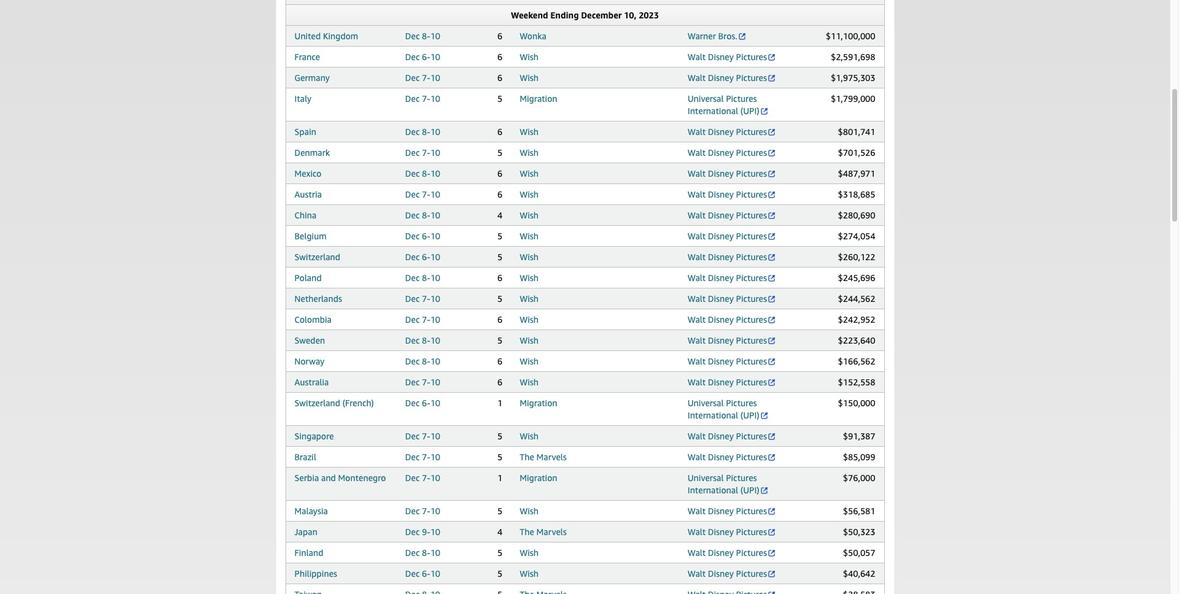 Task type: vqa. For each thing, say whether or not it's contained in the screenshot.
Singapore
yes



Task type: describe. For each thing, give the bounding box(es) containing it.
(upi) for $1,799,000
[[741, 106, 760, 116]]

walt disney pictures link for $166,562
[[688, 356, 776, 367]]

switzerland link
[[295, 252, 340, 262]]

4 for wish
[[497, 210, 503, 220]]

weekend ending december 10, 2023
[[511, 10, 659, 20]]

$487,971
[[838, 168, 876, 179]]

8- for sweden
[[422, 335, 430, 346]]

disney for $50,323
[[708, 527, 734, 537]]

walt disney pictures link for $274,054
[[688, 231, 776, 241]]

dec 6-10 for switzerland (french)
[[405, 398, 440, 408]]

norway
[[295, 356, 325, 367]]

10 for singapore
[[430, 431, 440, 442]]

switzerland (french)
[[295, 398, 374, 408]]

$242,952
[[838, 314, 876, 325]]

wish for poland
[[520, 273, 539, 283]]

walt for $245,696
[[688, 273, 706, 283]]

$2,591,698
[[831, 52, 876, 62]]

7- for austria
[[422, 189, 430, 200]]

(upi) for $76,000
[[741, 485, 760, 496]]

mexico
[[295, 168, 321, 179]]

pictures for $244,562
[[736, 294, 767, 304]]

$280,690
[[838, 210, 876, 220]]

walt disney pictures for $152,558
[[688, 377, 767, 388]]

wish link for finland
[[520, 548, 539, 558]]

walt disney pictures link for $152,558
[[688, 377, 776, 388]]

and
[[321, 473, 336, 483]]

6 for norway
[[497, 356, 503, 367]]

dec 7-10 for serbia and montenegro
[[405, 473, 440, 483]]

walt disney pictures for $245,696
[[688, 273, 767, 283]]

5 for sweden
[[497, 335, 503, 346]]

7- for malaysia
[[422, 506, 430, 517]]

italy link
[[295, 93, 312, 104]]

united kingdom link
[[295, 31, 358, 41]]

pictures for $152,558
[[736, 377, 767, 388]]

10,
[[624, 10, 637, 20]]

walt disney pictures for $242,952
[[688, 314, 767, 325]]

serbia and montenegro
[[295, 473, 386, 483]]

7- for serbia and montenegro
[[422, 473, 430, 483]]

wish link for singapore
[[520, 431, 539, 442]]

kingdom
[[323, 31, 358, 41]]

walt for $242,952
[[688, 314, 706, 325]]

dec 7-10 for germany
[[405, 72, 440, 83]]

dec for sweden
[[405, 335, 420, 346]]

$260,122
[[838, 252, 876, 262]]

10 for switzerland (french)
[[430, 398, 440, 408]]

disney for $244,562
[[708, 294, 734, 304]]

9-
[[422, 527, 430, 537]]

pictures for $701,526
[[736, 147, 767, 158]]

$223,640
[[838, 335, 876, 346]]

dec for belgium
[[405, 231, 420, 241]]

10 for germany
[[430, 72, 440, 83]]

universal pictures international (upi) for $1,799,000
[[688, 93, 760, 116]]

germany link
[[295, 72, 330, 83]]

$318,685
[[838, 189, 876, 200]]

5 for italy
[[497, 93, 503, 104]]

walt disney pictures for $274,054
[[688, 231, 767, 241]]

10 for japan
[[430, 527, 440, 537]]

$1,975,303
[[831, 72, 876, 83]]

walt for $2,591,698
[[688, 52, 706, 62]]

10 for france
[[430, 52, 440, 62]]

$152,558
[[838, 377, 876, 388]]

serbia
[[295, 473, 319, 483]]

wish for switzerland
[[520, 252, 539, 262]]

$50,057
[[843, 548, 876, 558]]

dec 7-10 link for italy
[[405, 93, 440, 104]]

$150,000
[[838, 398, 876, 408]]

$85,099
[[843, 452, 876, 462]]

poland
[[295, 273, 322, 283]]

dec for singapore
[[405, 431, 420, 442]]

dec for france
[[405, 52, 420, 62]]

sweden
[[295, 335, 325, 346]]

warner
[[688, 31, 716, 41]]

finland link
[[295, 548, 323, 558]]

8- for poland
[[422, 273, 430, 283]]

walt disney pictures link for $50,323
[[688, 527, 776, 537]]

singapore link
[[295, 431, 334, 442]]

10 for belgium
[[430, 231, 440, 241]]

$701,526
[[838, 147, 876, 158]]

dec 7-10 link for netherlands
[[405, 294, 440, 304]]

dec 7-10 link for colombia
[[405, 314, 440, 325]]

belgium
[[295, 231, 327, 241]]

5 for netherlands
[[497, 294, 503, 304]]

universal pictures international (upi) for $150,000
[[688, 398, 760, 421]]

dec for japan
[[405, 527, 420, 537]]

walt disney pictures for $85,099
[[688, 452, 767, 462]]

walt for $244,562
[[688, 294, 706, 304]]

malaysia
[[295, 506, 328, 517]]

5 for belgium
[[497, 231, 503, 241]]

walt disney pictures for $260,122
[[688, 252, 767, 262]]

colombia
[[295, 314, 332, 325]]

$76,000
[[843, 473, 876, 483]]

dec 7-10 for malaysia
[[405, 506, 440, 517]]

10 for finland
[[430, 548, 440, 558]]

universal pictures international (upi) link for $76,000
[[688, 473, 769, 496]]

wish for spain
[[520, 127, 539, 137]]

$166,562
[[838, 356, 876, 367]]

walt for $223,640
[[688, 335, 706, 346]]

dec 7-10 link for brazil
[[405, 452, 440, 462]]

dec 9-10
[[405, 527, 440, 537]]

spain
[[295, 127, 316, 137]]

wonka link
[[520, 31, 547, 41]]

wish link for belgium
[[520, 231, 539, 241]]

philippines link
[[295, 569, 337, 579]]

disney for $56,581
[[708, 506, 734, 517]]

austria link
[[295, 189, 322, 200]]

$91,387
[[843, 431, 876, 442]]

italy
[[295, 93, 312, 104]]

germany
[[295, 72, 330, 83]]

6- for france
[[422, 52, 430, 62]]

walt for $56,581
[[688, 506, 706, 517]]

dec 9-10 link
[[405, 527, 440, 537]]

walt disney pictures link for $701,526
[[688, 147, 776, 158]]

walt for $318,685
[[688, 189, 706, 200]]

dec for denmark
[[405, 147, 420, 158]]

dec 6-10 for switzerland
[[405, 252, 440, 262]]

pictures for $223,640
[[736, 335, 767, 346]]

warner bros. link
[[688, 31, 747, 41]]

pictures for $487,971
[[736, 168, 767, 179]]

australia link
[[295, 377, 329, 388]]

dec 8-10 for finland
[[405, 548, 440, 558]]

united
[[295, 31, 321, 41]]

dec for malaysia
[[405, 506, 420, 517]]

pictures for $242,952
[[736, 314, 767, 325]]

10 for philippines
[[430, 569, 440, 579]]

pictures for $50,323
[[736, 527, 767, 537]]

$56,581
[[843, 506, 876, 517]]

dec for norway
[[405, 356, 420, 367]]

disney for $85,099
[[708, 452, 734, 462]]

disney for $260,122
[[708, 252, 734, 262]]

china link
[[295, 210, 317, 220]]

wish for china
[[520, 210, 539, 220]]

december
[[581, 10, 622, 20]]

(french)
[[343, 398, 374, 408]]

denmark link
[[295, 147, 330, 158]]

sweden link
[[295, 335, 325, 346]]

10 for united kingdom
[[430, 31, 440, 41]]

disney for $152,558
[[708, 377, 734, 388]]

finland
[[295, 548, 323, 558]]

dec 7-10 for australia
[[405, 377, 440, 388]]

dec 8-10 link for mexico
[[405, 168, 440, 179]]

(upi) for $150,000
[[741, 410, 760, 421]]



Task type: locate. For each thing, give the bounding box(es) containing it.
16 dec from the top
[[405, 356, 420, 367]]

dec for switzerland (french)
[[405, 398, 420, 408]]

wish link for australia
[[520, 377, 539, 388]]

walt disney pictures
[[688, 52, 767, 62], [688, 72, 767, 83], [688, 127, 767, 137], [688, 147, 767, 158], [688, 168, 767, 179], [688, 189, 767, 200], [688, 210, 767, 220], [688, 231, 767, 241], [688, 252, 767, 262], [688, 273, 767, 283], [688, 294, 767, 304], [688, 314, 767, 325], [688, 335, 767, 346], [688, 356, 767, 367], [688, 377, 767, 388], [688, 431, 767, 442], [688, 452, 767, 462], [688, 506, 767, 517], [688, 527, 767, 537], [688, 548, 767, 558], [688, 569, 767, 579]]

wish
[[520, 52, 539, 62], [520, 72, 539, 83], [520, 127, 539, 137], [520, 147, 539, 158], [520, 168, 539, 179], [520, 189, 539, 200], [520, 210, 539, 220], [520, 231, 539, 241], [520, 252, 539, 262], [520, 273, 539, 283], [520, 294, 539, 304], [520, 314, 539, 325], [520, 335, 539, 346], [520, 356, 539, 367], [520, 377, 539, 388], [520, 431, 539, 442], [520, 506, 539, 517], [520, 548, 539, 558], [520, 569, 539, 579]]

pictures for $274,054
[[736, 231, 767, 241]]

wish link for netherlands
[[520, 294, 539, 304]]

2023
[[639, 10, 659, 20]]

dec 6-10 for france
[[405, 52, 440, 62]]

0 vertical spatial 1
[[497, 398, 503, 408]]

8- for spain
[[422, 127, 430, 137]]

9 dec 7-10 link from the top
[[405, 452, 440, 462]]

2 vertical spatial migration
[[520, 473, 557, 483]]

universal pictures international (upi) link for $1,799,000
[[688, 93, 769, 116]]

colombia link
[[295, 314, 332, 325]]

7- for italy
[[422, 93, 430, 104]]

dec 6-10 for belgium
[[405, 231, 440, 241]]

7 wish link from the top
[[520, 210, 539, 220]]

disney for $1,975,303
[[708, 72, 734, 83]]

18 10 from the top
[[430, 398, 440, 408]]

dec 7-10 link
[[405, 72, 440, 83], [405, 93, 440, 104], [405, 147, 440, 158], [405, 189, 440, 200], [405, 294, 440, 304], [405, 314, 440, 325], [405, 377, 440, 388], [405, 431, 440, 442], [405, 452, 440, 462], [405, 473, 440, 483], [405, 506, 440, 517]]

walt for $260,122
[[688, 252, 706, 262]]

brazil link
[[295, 452, 316, 462]]

1 international from the top
[[688, 106, 738, 116]]

2 vertical spatial universal pictures international (upi) link
[[688, 473, 769, 496]]

disney for $91,387
[[708, 431, 734, 442]]

switzerland (french) link
[[295, 398, 374, 408]]

$11,100,000
[[826, 31, 876, 41]]

dec 6-10 link
[[405, 52, 440, 62], [405, 231, 440, 241], [405, 252, 440, 262], [405, 398, 440, 408], [405, 569, 440, 579]]

warner bros.
[[688, 31, 738, 41]]

2 8- from the top
[[422, 127, 430, 137]]

2 disney from the top
[[708, 72, 734, 83]]

dec 6-10 link for france
[[405, 52, 440, 62]]

5
[[497, 93, 503, 104], [497, 147, 503, 158], [497, 231, 503, 241], [497, 252, 503, 262], [497, 294, 503, 304], [497, 335, 503, 346], [497, 431, 503, 442], [497, 452, 503, 462], [497, 506, 503, 517], [497, 548, 503, 558], [497, 569, 503, 579]]

2 dec 8-10 from the top
[[405, 127, 440, 137]]

15 10 from the top
[[430, 335, 440, 346]]

china
[[295, 210, 317, 220]]

universal pictures international (upi)
[[688, 93, 760, 116], [688, 398, 760, 421], [688, 473, 760, 496]]

8 wish link from the top
[[520, 231, 539, 241]]

dec 6-10 link for philippines
[[405, 569, 440, 579]]

11 wish from the top
[[520, 294, 539, 304]]

21 walt disney pictures from the top
[[688, 569, 767, 579]]

1 dec 8-10 from the top
[[405, 31, 440, 41]]

dec 7-10 link for serbia and montenegro
[[405, 473, 440, 483]]

united kingdom
[[295, 31, 358, 41]]

15 dec from the top
[[405, 335, 420, 346]]

malaysia link
[[295, 506, 328, 517]]

14 disney from the top
[[708, 356, 734, 367]]

marvels
[[537, 452, 567, 462], [537, 527, 567, 537]]

1 vertical spatial the marvels
[[520, 527, 567, 537]]

the marvels for 5
[[520, 452, 567, 462]]

0 vertical spatial migration link
[[520, 93, 557, 104]]

8 7- from the top
[[422, 431, 430, 442]]

walt disney pictures link for $40,642
[[688, 569, 776, 579]]

17 walt from the top
[[688, 452, 706, 462]]

5 wish from the top
[[520, 168, 539, 179]]

disney
[[708, 52, 734, 62], [708, 72, 734, 83], [708, 127, 734, 137], [708, 147, 734, 158], [708, 168, 734, 179], [708, 189, 734, 200], [708, 210, 734, 220], [708, 231, 734, 241], [708, 252, 734, 262], [708, 273, 734, 283], [708, 294, 734, 304], [708, 314, 734, 325], [708, 335, 734, 346], [708, 356, 734, 367], [708, 377, 734, 388], [708, 431, 734, 442], [708, 452, 734, 462], [708, 506, 734, 517], [708, 527, 734, 537], [708, 548, 734, 558], [708, 569, 734, 579]]

3 dec from the top
[[405, 72, 420, 83]]

wish for australia
[[520, 377, 539, 388]]

pictures for $40,642
[[736, 569, 767, 579]]

1 vertical spatial 4
[[497, 527, 503, 537]]

dec 8-10 for mexico
[[405, 168, 440, 179]]

dec for austria
[[405, 189, 420, 200]]

migration link
[[520, 93, 557, 104], [520, 398, 557, 408], [520, 473, 557, 483]]

walt disney pictures link for $56,581
[[688, 506, 776, 517]]

0 vertical spatial the marvels
[[520, 452, 567, 462]]

6- for switzerland
[[422, 252, 430, 262]]

17 disney from the top
[[708, 452, 734, 462]]

dec 6-10 link for belgium
[[405, 231, 440, 241]]

2 universal pictures international (upi) link from the top
[[688, 398, 769, 421]]

1 vertical spatial universal pictures international (upi) link
[[688, 398, 769, 421]]

4 walt disney pictures from the top
[[688, 147, 767, 158]]

17 wish from the top
[[520, 506, 539, 517]]

0 vertical spatial marvels
[[537, 452, 567, 462]]

universal for $1,799,000
[[688, 93, 724, 104]]

walt disney pictures link
[[688, 52, 776, 62], [688, 72, 776, 83], [688, 127, 776, 137], [688, 147, 776, 158], [688, 168, 776, 179], [688, 189, 776, 200], [688, 210, 776, 220], [688, 231, 776, 241], [688, 252, 776, 262], [688, 273, 776, 283], [688, 294, 776, 304], [688, 314, 776, 325], [688, 335, 776, 346], [688, 356, 776, 367], [688, 377, 776, 388], [688, 431, 776, 442], [688, 452, 776, 462], [688, 506, 776, 517], [688, 527, 776, 537], [688, 548, 776, 558], [688, 569, 776, 579]]

disney for $166,562
[[708, 356, 734, 367]]

4 8- from the top
[[422, 210, 430, 220]]

20 walt from the top
[[688, 548, 706, 558]]

dec 8-10 link
[[405, 31, 440, 41], [405, 127, 440, 137], [405, 168, 440, 179], [405, 210, 440, 220], [405, 273, 440, 283], [405, 335, 440, 346], [405, 356, 440, 367], [405, 548, 440, 558]]

1 7- from the top
[[422, 72, 430, 83]]

10 dec 7-10 link from the top
[[405, 473, 440, 483]]

walt for $91,387
[[688, 431, 706, 442]]

spain link
[[295, 127, 316, 137]]

migration link for italy
[[520, 93, 557, 104]]

japan link
[[295, 527, 317, 537]]

dec 6-10 link for switzerland (french)
[[405, 398, 440, 408]]

dec for netherlands
[[405, 294, 420, 304]]

wish for philippines
[[520, 569, 539, 579]]

1 vertical spatial universal pictures international (upi)
[[688, 398, 760, 421]]

6 walt disney pictures link from the top
[[688, 189, 776, 200]]

wonka
[[520, 31, 547, 41]]

1 migration from the top
[[520, 93, 557, 104]]

5 for denmark
[[497, 147, 503, 158]]

wish link for norway
[[520, 356, 539, 367]]

7- for denmark
[[422, 147, 430, 158]]

$244,562
[[838, 294, 876, 304]]

10 for mexico
[[430, 168, 440, 179]]

1 vertical spatial universal
[[688, 398, 724, 408]]

2 vertical spatial (upi)
[[741, 485, 760, 496]]

16 wish link from the top
[[520, 431, 539, 442]]

international for $76,000
[[688, 485, 738, 496]]

singapore
[[295, 431, 334, 442]]

1 dec 7-10 from the top
[[405, 72, 440, 83]]

wish link for malaysia
[[520, 506, 539, 517]]

25 dec from the top
[[405, 569, 420, 579]]

2 vertical spatial universal
[[688, 473, 724, 483]]

ending
[[550, 10, 579, 20]]

switzerland down belgium link on the top left of the page
[[295, 252, 340, 262]]

11 disney from the top
[[708, 294, 734, 304]]

$245,696
[[838, 273, 876, 283]]

6 for mexico
[[497, 168, 503, 179]]

walt for $50,323
[[688, 527, 706, 537]]

austria
[[295, 189, 322, 200]]

disney for $701,526
[[708, 147, 734, 158]]

universal pictures international (upi) for $76,000
[[688, 473, 760, 496]]

8 disney from the top
[[708, 231, 734, 241]]

2 marvels from the top
[[537, 527, 567, 537]]

netherlands link
[[295, 294, 342, 304]]

dec for serbia and montenegro
[[405, 473, 420, 483]]

walt disney pictures link for $244,562
[[688, 294, 776, 304]]

9 walt disney pictures from the top
[[688, 252, 767, 262]]

walt disney pictures link for $801,741
[[688, 127, 776, 137]]

1 vertical spatial switzerland
[[295, 398, 340, 408]]

migration for switzerland (french)
[[520, 398, 557, 408]]

2 the from the top
[[520, 527, 534, 537]]

17 dec from the top
[[405, 377, 420, 388]]

2 migration link from the top
[[520, 398, 557, 408]]

3 5 from the top
[[497, 231, 503, 241]]

5 dec 8-10 from the top
[[405, 273, 440, 283]]

0 vertical spatial universal pictures international (upi) link
[[688, 93, 769, 116]]

pictures for $85,099
[[736, 452, 767, 462]]

0 vertical spatial (upi)
[[741, 106, 760, 116]]

6 for austria
[[497, 189, 503, 200]]

6- for belgium
[[422, 231, 430, 241]]

7- for netherlands
[[422, 294, 430, 304]]

5 10 from the top
[[430, 127, 440, 137]]

netherlands
[[295, 294, 342, 304]]

9 walt disney pictures link from the top
[[688, 252, 776, 262]]

pictures
[[736, 52, 767, 62], [736, 72, 767, 83], [726, 93, 757, 104], [736, 127, 767, 137], [736, 147, 767, 158], [736, 168, 767, 179], [736, 189, 767, 200], [736, 210, 767, 220], [736, 231, 767, 241], [736, 252, 767, 262], [736, 273, 767, 283], [736, 294, 767, 304], [736, 314, 767, 325], [736, 335, 767, 346], [736, 356, 767, 367], [736, 377, 767, 388], [726, 398, 757, 408], [736, 431, 767, 442], [736, 452, 767, 462], [726, 473, 757, 483], [736, 506, 767, 517], [736, 527, 767, 537], [736, 548, 767, 558], [736, 569, 767, 579]]

1 vertical spatial migration link
[[520, 398, 557, 408]]

2 vertical spatial universal pictures international (upi)
[[688, 473, 760, 496]]

weekend
[[511, 10, 548, 20]]

disney for $245,696
[[708, 273, 734, 283]]

8- for united kingdom
[[422, 31, 430, 41]]

wish for france
[[520, 52, 539, 62]]

6 for colombia
[[497, 314, 503, 325]]

japan
[[295, 527, 317, 537]]

11 dec from the top
[[405, 252, 420, 262]]

belgium link
[[295, 231, 327, 241]]

7 5 from the top
[[497, 431, 503, 442]]

1 1 from the top
[[497, 398, 503, 408]]

dec 8-10 for sweden
[[405, 335, 440, 346]]

6 10 from the top
[[430, 147, 440, 158]]

10 wish link from the top
[[520, 273, 539, 283]]

1
[[497, 398, 503, 408], [497, 473, 503, 483]]

2 universal from the top
[[688, 398, 724, 408]]

walt for $274,054
[[688, 231, 706, 241]]

1 vertical spatial marvels
[[537, 527, 567, 537]]

0 vertical spatial universal pictures international (upi)
[[688, 93, 760, 116]]

8 wish from the top
[[520, 231, 539, 241]]

17 walt disney pictures link from the top
[[688, 452, 776, 462]]

universal pictures international (upi) link for $150,000
[[688, 398, 769, 421]]

the marvels
[[520, 452, 567, 462], [520, 527, 567, 537]]

2 walt from the top
[[688, 72, 706, 83]]

bros.
[[718, 31, 738, 41]]

15 disney from the top
[[708, 377, 734, 388]]

wish link for colombia
[[520, 314, 539, 325]]

16 10 from the top
[[430, 356, 440, 367]]

$50,323
[[843, 527, 876, 537]]

dec
[[405, 31, 420, 41], [405, 52, 420, 62], [405, 72, 420, 83], [405, 93, 420, 104], [405, 127, 420, 137], [405, 147, 420, 158], [405, 168, 420, 179], [405, 189, 420, 200], [405, 210, 420, 220], [405, 231, 420, 241], [405, 252, 420, 262], [405, 273, 420, 283], [405, 294, 420, 304], [405, 314, 420, 325], [405, 335, 420, 346], [405, 356, 420, 367], [405, 377, 420, 388], [405, 398, 420, 408], [405, 431, 420, 442], [405, 452, 420, 462], [405, 473, 420, 483], [405, 506, 420, 517], [405, 527, 420, 537], [405, 548, 420, 558], [405, 569, 420, 579]]

5 dec 6-10 from the top
[[405, 569, 440, 579]]

the marvels for 4
[[520, 527, 567, 537]]

0 vertical spatial international
[[688, 106, 738, 116]]

3 10 from the top
[[430, 72, 440, 83]]

$274,054
[[838, 231, 876, 241]]

philippines
[[295, 569, 337, 579]]

international
[[688, 106, 738, 116], [688, 410, 738, 421], [688, 485, 738, 496]]

7- for singapore
[[422, 431, 430, 442]]

poland link
[[295, 273, 322, 283]]

montenegro
[[338, 473, 386, 483]]

0 vertical spatial the marvels link
[[520, 452, 567, 462]]

4 dec from the top
[[405, 93, 420, 104]]

pictures for $1,975,303
[[736, 72, 767, 83]]

10 for netherlands
[[430, 294, 440, 304]]

wish link
[[520, 52, 539, 62], [520, 72, 539, 83], [520, 127, 539, 137], [520, 147, 539, 158], [520, 168, 539, 179], [520, 189, 539, 200], [520, 210, 539, 220], [520, 231, 539, 241], [520, 252, 539, 262], [520, 273, 539, 283], [520, 294, 539, 304], [520, 314, 539, 325], [520, 335, 539, 346], [520, 356, 539, 367], [520, 377, 539, 388], [520, 431, 539, 442], [520, 506, 539, 517], [520, 548, 539, 558], [520, 569, 539, 579]]

5 for switzerland
[[497, 252, 503, 262]]

disney for $50,057
[[708, 548, 734, 558]]

0 vertical spatial migration
[[520, 93, 557, 104]]

4 6- from the top
[[422, 398, 430, 408]]

9 dec 7-10 from the top
[[405, 452, 440, 462]]

11 dec 7-10 from the top
[[405, 506, 440, 517]]

3 dec 6-10 link from the top
[[405, 252, 440, 262]]

walt for $701,526
[[688, 147, 706, 158]]

14 wish from the top
[[520, 356, 539, 367]]

8 walt disney pictures link from the top
[[688, 231, 776, 241]]

1 vertical spatial the
[[520, 527, 534, 537]]

3 international from the top
[[688, 485, 738, 496]]

universal pictures international (upi) link
[[688, 93, 769, 116], [688, 398, 769, 421], [688, 473, 769, 496]]

1 vertical spatial international
[[688, 410, 738, 421]]

14 walt from the top
[[688, 356, 706, 367]]

6 dec 8-10 from the top
[[405, 335, 440, 346]]

international for $1,799,000
[[688, 106, 738, 116]]

switzerland
[[295, 252, 340, 262], [295, 398, 340, 408]]

10 dec from the top
[[405, 231, 420, 241]]

3 wish from the top
[[520, 127, 539, 137]]

$40,642
[[843, 569, 876, 579]]

france
[[295, 52, 320, 62]]

10 dec 7-10 from the top
[[405, 473, 440, 483]]

pictures for $318,685
[[736, 189, 767, 200]]

1 vertical spatial migration
[[520, 398, 557, 408]]

disney for $801,741
[[708, 127, 734, 137]]

norway link
[[295, 356, 325, 367]]

0 vertical spatial switzerland
[[295, 252, 340, 262]]

walt disney pictures for $2,591,698
[[688, 52, 767, 62]]

19 wish from the top
[[520, 569, 539, 579]]

13 wish from the top
[[520, 335, 539, 346]]

6 7- from the top
[[422, 314, 430, 325]]

australia
[[295, 377, 329, 388]]

1 vertical spatial the marvels link
[[520, 527, 567, 537]]

dec for united kingdom
[[405, 31, 420, 41]]

2 vertical spatial international
[[688, 485, 738, 496]]

disney for $242,952
[[708, 314, 734, 325]]

universal
[[688, 93, 724, 104], [688, 398, 724, 408], [688, 473, 724, 483]]

3 universal from the top
[[688, 473, 724, 483]]

walt for $280,690
[[688, 210, 706, 220]]

disney for $223,640
[[708, 335, 734, 346]]

5 for singapore
[[497, 431, 503, 442]]

7-
[[422, 72, 430, 83], [422, 93, 430, 104], [422, 147, 430, 158], [422, 189, 430, 200], [422, 294, 430, 304], [422, 314, 430, 325], [422, 377, 430, 388], [422, 431, 430, 442], [422, 452, 430, 462], [422, 473, 430, 483], [422, 506, 430, 517]]

1 vertical spatial 1
[[497, 473, 503, 483]]

dec for philippines
[[405, 569, 420, 579]]

3 universal pictures international (upi) link from the top
[[688, 473, 769, 496]]

7 dec from the top
[[405, 168, 420, 179]]

23 dec from the top
[[405, 527, 420, 537]]

1 vertical spatial (upi)
[[741, 410, 760, 421]]

11 walt from the top
[[688, 294, 706, 304]]

universal for $150,000
[[688, 398, 724, 408]]

france link
[[295, 52, 320, 62]]

dec 8-10 link for china
[[405, 210, 440, 220]]

dec 8-10 link for poland
[[405, 273, 440, 283]]

15 wish link from the top
[[520, 377, 539, 388]]

7 dec 8-10 from the top
[[405, 356, 440, 367]]

1 dec 7-10 link from the top
[[405, 72, 440, 83]]

0 vertical spatial universal
[[688, 93, 724, 104]]

2 the marvels link from the top
[[520, 527, 567, 537]]

6
[[497, 31, 503, 41], [497, 52, 503, 62], [497, 72, 503, 83], [497, 127, 503, 137], [497, 168, 503, 179], [497, 189, 503, 200], [497, 273, 503, 283], [497, 314, 503, 325], [497, 356, 503, 367], [497, 377, 503, 388]]

7- for colombia
[[422, 314, 430, 325]]

9 disney from the top
[[708, 252, 734, 262]]

11 5 from the top
[[497, 569, 503, 579]]

wish for singapore
[[520, 431, 539, 442]]

12 10 from the top
[[430, 273, 440, 283]]

13 wish link from the top
[[520, 335, 539, 346]]

walt
[[688, 52, 706, 62], [688, 72, 706, 83], [688, 127, 706, 137], [688, 147, 706, 158], [688, 168, 706, 179], [688, 189, 706, 200], [688, 210, 706, 220], [688, 231, 706, 241], [688, 252, 706, 262], [688, 273, 706, 283], [688, 294, 706, 304], [688, 314, 706, 325], [688, 335, 706, 346], [688, 356, 706, 367], [688, 377, 706, 388], [688, 431, 706, 442], [688, 452, 706, 462], [688, 506, 706, 517], [688, 527, 706, 537], [688, 548, 706, 558], [688, 569, 706, 579]]

2 migration from the top
[[520, 398, 557, 408]]

dec 7-10
[[405, 72, 440, 83], [405, 93, 440, 104], [405, 147, 440, 158], [405, 189, 440, 200], [405, 294, 440, 304], [405, 314, 440, 325], [405, 377, 440, 388], [405, 431, 440, 442], [405, 452, 440, 462], [405, 473, 440, 483], [405, 506, 440, 517]]

serbia and montenegro link
[[295, 473, 386, 483]]

the marvels link
[[520, 452, 567, 462], [520, 527, 567, 537]]

mexico link
[[295, 168, 321, 179]]

7- for brazil
[[422, 452, 430, 462]]

wish for denmark
[[520, 147, 539, 158]]

10 disney from the top
[[708, 273, 734, 283]]

0 vertical spatial 4
[[497, 210, 503, 220]]

1 universal pictures international (upi) link from the top
[[688, 93, 769, 116]]

(upi)
[[741, 106, 760, 116], [741, 410, 760, 421], [741, 485, 760, 496]]

1 universal from the top
[[688, 93, 724, 104]]

10 walt from the top
[[688, 273, 706, 283]]

8- for mexico
[[422, 168, 430, 179]]

18 wish from the top
[[520, 548, 539, 558]]

denmark
[[295, 147, 330, 158]]

7 dec 7-10 link from the top
[[405, 377, 440, 388]]

17 10 from the top
[[430, 377, 440, 388]]

$801,741
[[838, 127, 876, 137]]

8- for finland
[[422, 548, 430, 558]]

0 vertical spatial the
[[520, 452, 534, 462]]

$1,799,000
[[831, 93, 876, 104]]

switzerland down australia
[[295, 398, 340, 408]]

7 wish from the top
[[520, 210, 539, 220]]

12 disney from the top
[[708, 314, 734, 325]]

switzerland for switzerland (french)
[[295, 398, 340, 408]]

2 7- from the top
[[422, 93, 430, 104]]

8-
[[422, 31, 430, 41], [422, 127, 430, 137], [422, 168, 430, 179], [422, 210, 430, 220], [422, 273, 430, 283], [422, 335, 430, 346], [422, 356, 430, 367], [422, 548, 430, 558]]

17 wish link from the top
[[520, 506, 539, 517]]

dec 8-10 link for united kingdom
[[405, 31, 440, 41]]

2 vertical spatial migration link
[[520, 473, 557, 483]]

1 6 from the top
[[497, 31, 503, 41]]

walt for $166,562
[[688, 356, 706, 367]]

brazil
[[295, 452, 316, 462]]

2 dec 7-10 from the top
[[405, 93, 440, 104]]

2 6- from the top
[[422, 231, 430, 241]]



